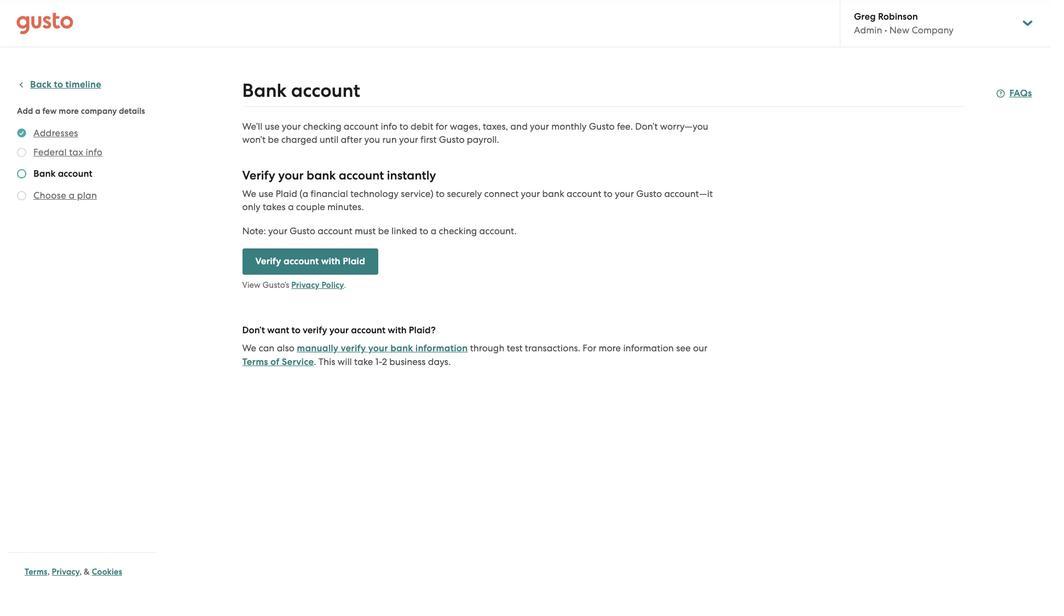 Task type: describe. For each thing, give the bounding box(es) containing it.
will
[[338, 357, 352, 368]]

company
[[912, 25, 954, 36]]

connect
[[484, 188, 519, 199]]

view gusto's privacy policy .
[[242, 280, 346, 290]]

1 information from the left
[[416, 343, 468, 354]]

don't want to verify your account with plaid?
[[242, 325, 436, 336]]

note: your gusto account must be linked to a checking account.
[[242, 226, 517, 237]]

add a few more company details
[[17, 106, 145, 116]]

1 vertical spatial be
[[378, 226, 389, 237]]

choose a plan button
[[33, 189, 97, 202]]

greg robinson admin • new company
[[854, 11, 954, 36]]

1 horizontal spatial bank
[[242, 79, 287, 102]]

can
[[259, 343, 275, 354]]

back
[[30, 79, 52, 90]]

0 vertical spatial bank account
[[242, 79, 360, 102]]

bank account inside list
[[33, 168, 92, 180]]

privacy policy link
[[291, 280, 344, 290]]

choose
[[33, 190, 66, 201]]

tax
[[69, 147, 83, 158]]

your inside the we can also manually verify your bank information through test transactions. for more information see our terms of service . this will take 1-2 business days.
[[368, 343, 388, 354]]

a inside button
[[69, 190, 75, 201]]

payroll.
[[467, 134, 499, 145]]

fee.
[[617, 121, 633, 132]]

verify account with plaid button
[[242, 249, 379, 275]]

service
[[282, 357, 314, 368]]

days.
[[428, 357, 451, 368]]

couple
[[296, 202, 325, 213]]

new
[[890, 25, 910, 36]]

bank inside the we can also manually verify your bank information through test transactions. for more information see our terms of service . this will take 1-2 business days.
[[391, 343, 413, 354]]

of
[[271, 357, 280, 368]]

cookies
[[92, 567, 122, 577]]

technology
[[350, 188, 399, 199]]

faqs
[[1010, 88, 1033, 99]]

verify inside the we can also manually verify your bank information through test transactions. for more information see our terms of service . this will take 1-2 business days.
[[341, 343, 366, 354]]

account—it
[[665, 188, 713, 199]]

for
[[436, 121, 448, 132]]

1-
[[376, 357, 382, 368]]

privacy for ,
[[52, 567, 80, 577]]

also
[[277, 343, 295, 354]]

minutes.
[[328, 202, 364, 213]]

we inside verify your bank account instantly we use plaid (a financial technology service) to securely connect your bank account to your gusto account—it only takes a couple minutes.
[[242, 188, 256, 199]]

taxes,
[[483, 121, 508, 132]]

policy
[[322, 280, 344, 290]]

admin
[[854, 25, 883, 36]]

2 information from the left
[[624, 343, 674, 354]]

a inside verify your bank account instantly we use plaid (a financial technology service) to securely connect your bank account to your gusto account—it only takes a couple minutes.
[[288, 202, 294, 213]]

plaid inside button
[[343, 256, 365, 267]]

wages,
[[450, 121, 481, 132]]

federal tax info button
[[33, 146, 103, 159]]

only
[[242, 202, 261, 213]]

gusto down couple
[[290, 226, 315, 237]]

for
[[583, 343, 597, 354]]

transactions.
[[525, 343, 581, 354]]

bank account list
[[17, 127, 152, 204]]

robinson
[[879, 11, 918, 22]]

verify for account
[[256, 256, 281, 267]]

we'll
[[242, 121, 263, 132]]

account inside list
[[58, 168, 92, 180]]

monthly
[[552, 121, 587, 132]]

charged
[[281, 134, 317, 145]]

debit
[[411, 121, 433, 132]]

plaid inside verify your bank account instantly we use plaid (a financial technology service) to securely connect your bank account to your gusto account—it only takes a couple minutes.
[[276, 188, 297, 199]]

plan
[[77, 190, 97, 201]]

first
[[421, 134, 437, 145]]

details
[[119, 106, 145, 116]]

our
[[693, 343, 708, 354]]

securely
[[447, 188, 482, 199]]

1 vertical spatial checking
[[439, 226, 477, 237]]

company
[[81, 106, 117, 116]]

home image
[[16, 12, 73, 34]]

to inside button
[[54, 79, 63, 90]]

faqs button
[[997, 87, 1033, 100]]

until
[[320, 134, 339, 145]]

takes
[[263, 202, 286, 213]]

terms , privacy , & cookies
[[25, 567, 122, 577]]

2
[[382, 357, 387, 368]]

terms link
[[25, 567, 47, 577]]

1 vertical spatial with
[[388, 325, 407, 336]]

won't
[[242, 134, 266, 145]]

back to timeline
[[30, 79, 101, 90]]

privacy link
[[52, 567, 80, 577]]

federal tax info
[[33, 147, 103, 158]]

linked
[[392, 226, 417, 237]]

privacy for policy
[[291, 280, 320, 290]]

terms of service link
[[242, 357, 314, 368]]

gusto left "fee."
[[589, 121, 615, 132]]

view
[[242, 280, 261, 290]]

run
[[383, 134, 397, 145]]



Task type: vqa. For each thing, say whether or not it's contained in the screenshot.
first Show from the top
no



Task type: locate. For each thing, give the bounding box(es) containing it.
we can also manually verify your bank information through test transactions. for more information see our terms of service . this will take 1-2 business days.
[[242, 343, 708, 368]]

terms left 'privacy' link
[[25, 567, 47, 577]]

0 horizontal spatial checking
[[303, 121, 342, 132]]

1 horizontal spatial verify
[[341, 343, 366, 354]]

verify
[[303, 325, 327, 336], [341, 343, 366, 354]]

we inside the we can also manually verify your bank information through test transactions. for more information see our terms of service . this will take 1-2 business days.
[[242, 343, 256, 354]]

to
[[54, 79, 63, 90], [400, 121, 409, 132], [436, 188, 445, 199], [604, 188, 613, 199], [420, 226, 429, 237], [292, 325, 301, 336]]

1 horizontal spatial more
[[599, 343, 621, 354]]

and
[[511, 121, 528, 132]]

0 vertical spatial use
[[265, 121, 280, 132]]

don't right "fee."
[[635, 121, 658, 132]]

terms
[[242, 357, 268, 368], [25, 567, 47, 577]]

2 horizontal spatial bank
[[543, 188, 565, 199]]

0 horizontal spatial bank
[[307, 168, 336, 183]]

add
[[17, 106, 33, 116]]

1 horizontal spatial be
[[378, 226, 389, 237]]

1 vertical spatial verify
[[256, 256, 281, 267]]

0 vertical spatial with
[[321, 256, 341, 267]]

cookies button
[[92, 566, 122, 579]]

we
[[242, 188, 256, 199], [242, 343, 256, 354]]

through
[[470, 343, 505, 354]]

verify inside verify your bank account instantly we use plaid (a financial technology service) to securely connect your bank account to your gusto account—it only takes a couple minutes.
[[242, 168, 275, 183]]

verify up the manually
[[303, 325, 327, 336]]

2 vertical spatial check image
[[17, 191, 26, 200]]

0 vertical spatial checking
[[303, 121, 342, 132]]

2 check image from the top
[[17, 169, 26, 179]]

0 horizontal spatial ,
[[47, 567, 50, 577]]

gusto inside verify your bank account instantly we use plaid (a financial technology service) to securely connect your bank account to your gusto account—it only takes a couple minutes.
[[637, 188, 662, 199]]

1 we from the top
[[242, 188, 256, 199]]

0 vertical spatial verify
[[242, 168, 275, 183]]

1 horizontal spatial don't
[[635, 121, 658, 132]]

0 vertical spatial info
[[381, 121, 397, 132]]

check image for choose
[[17, 191, 26, 200]]

. inside the we can also manually verify your bank information through test transactions. for more information see our terms of service . this will take 1-2 business days.
[[314, 357, 316, 368]]

privacy left &
[[52, 567, 80, 577]]

verify inside button
[[256, 256, 281, 267]]

info
[[381, 121, 397, 132], [86, 147, 103, 158]]

0 vertical spatial we
[[242, 188, 256, 199]]

1 horizontal spatial bank account
[[242, 79, 360, 102]]

use
[[265, 121, 280, 132], [259, 188, 273, 199]]

1 horizontal spatial .
[[344, 280, 346, 290]]

1 horizontal spatial info
[[381, 121, 397, 132]]

a left plan
[[69, 190, 75, 201]]

0 vertical spatial more
[[59, 106, 79, 116]]

1 vertical spatial check image
[[17, 169, 26, 179]]

terms down can
[[242, 357, 268, 368]]

. down verify account with plaid button
[[344, 280, 346, 290]]

a right linked
[[431, 226, 437, 237]]

information left see
[[624, 343, 674, 354]]

0 horizontal spatial information
[[416, 343, 468, 354]]

info up run
[[381, 121, 397, 132]]

1 vertical spatial bank account
[[33, 168, 92, 180]]

1 horizontal spatial ,
[[80, 567, 82, 577]]

info inside federal tax info button
[[86, 147, 103, 158]]

verify
[[242, 168, 275, 183], [256, 256, 281, 267]]

want
[[267, 325, 289, 336]]

bank account
[[242, 79, 360, 102], [33, 168, 92, 180]]

checking up until
[[303, 121, 342, 132]]

info right tax
[[86, 147, 103, 158]]

few
[[43, 106, 57, 116]]

,
[[47, 567, 50, 577], [80, 567, 82, 577]]

information
[[416, 343, 468, 354], [624, 343, 674, 354]]

account.
[[480, 226, 517, 237]]

with up the manually verify your bank information button
[[388, 325, 407, 336]]

bank up business
[[391, 343, 413, 354]]

bank
[[242, 79, 287, 102], [33, 168, 56, 180]]

2 , from the left
[[80, 567, 82, 577]]

1 horizontal spatial terms
[[242, 357, 268, 368]]

must
[[355, 226, 376, 237]]

0 horizontal spatial .
[[314, 357, 316, 368]]

1 vertical spatial .
[[314, 357, 316, 368]]

with
[[321, 256, 341, 267], [388, 325, 407, 336]]

verify up gusto's
[[256, 256, 281, 267]]

you
[[365, 134, 380, 145]]

with up policy
[[321, 256, 341, 267]]

see
[[677, 343, 691, 354]]

checking
[[303, 121, 342, 132], [439, 226, 477, 237]]

1 vertical spatial use
[[259, 188, 273, 199]]

verify up will
[[341, 343, 366, 354]]

0 horizontal spatial terms
[[25, 567, 47, 577]]

0 horizontal spatial with
[[321, 256, 341, 267]]

be right must
[[378, 226, 389, 237]]

privacy
[[291, 280, 320, 290], [52, 567, 80, 577]]

1 horizontal spatial checking
[[439, 226, 477, 237]]

plaid
[[276, 188, 297, 199], [343, 256, 365, 267]]

1 vertical spatial terms
[[25, 567, 47, 577]]

account inside we'll use your checking account info to debit for wages, taxes, and your monthly gusto fee. don't worry—you won't be charged until after you run your first gusto payroll.
[[344, 121, 379, 132]]

gusto
[[589, 121, 615, 132], [439, 134, 465, 145], [637, 188, 662, 199], [290, 226, 315, 237]]

verify up only
[[242, 168, 275, 183]]

0 horizontal spatial verify
[[303, 325, 327, 336]]

bank inside bank account list
[[33, 168, 56, 180]]

be right "won't"
[[268, 134, 279, 145]]

0 vertical spatial verify
[[303, 325, 327, 336]]

your
[[282, 121, 301, 132], [530, 121, 549, 132], [399, 134, 418, 145], [278, 168, 304, 183], [521, 188, 540, 199], [615, 188, 634, 199], [268, 226, 287, 237], [330, 325, 349, 336], [368, 343, 388, 354]]

1 horizontal spatial bank
[[391, 343, 413, 354]]

be
[[268, 134, 279, 145], [378, 226, 389, 237]]

(a
[[300, 188, 308, 199]]

test
[[507, 343, 523, 354]]

0 vertical spatial check image
[[17, 148, 26, 157]]

0 horizontal spatial plaid
[[276, 188, 297, 199]]

•
[[885, 25, 888, 36]]

we left can
[[242, 343, 256, 354]]

with inside verify account with plaid button
[[321, 256, 341, 267]]

check image
[[17, 148, 26, 157], [17, 169, 26, 179], [17, 191, 26, 200]]

2 we from the top
[[242, 343, 256, 354]]

3 check image from the top
[[17, 191, 26, 200]]

manually verify your bank information button
[[297, 342, 468, 355]]

more right for
[[599, 343, 621, 354]]

note:
[[242, 226, 266, 237]]

1 vertical spatial plaid
[[343, 256, 365, 267]]

we up only
[[242, 188, 256, 199]]

1 horizontal spatial with
[[388, 325, 407, 336]]

1 horizontal spatial information
[[624, 343, 674, 354]]

1 vertical spatial don't
[[242, 325, 265, 336]]

1 check image from the top
[[17, 148, 26, 157]]

after
[[341, 134, 362, 145]]

more
[[59, 106, 79, 116], [599, 343, 621, 354]]

bank up financial
[[307, 168, 336, 183]]

bank account up charged
[[242, 79, 360, 102]]

service)
[[401, 188, 434, 199]]

, left 'privacy' link
[[47, 567, 50, 577]]

information up days.
[[416, 343, 468, 354]]

1 vertical spatial info
[[86, 147, 103, 158]]

addresses button
[[33, 127, 78, 140]]

take
[[354, 357, 373, 368]]

checking down securely
[[439, 226, 477, 237]]

plaid up policy
[[343, 256, 365, 267]]

0 horizontal spatial privacy
[[52, 567, 80, 577]]

0 vertical spatial don't
[[635, 121, 658, 132]]

1 vertical spatial bank
[[33, 168, 56, 180]]

be inside we'll use your checking account info to debit for wages, taxes, and your monthly gusto fee. don't worry—you won't be charged until after you run your first gusto payroll.
[[268, 134, 279, 145]]

0 horizontal spatial bank
[[33, 168, 56, 180]]

&
[[84, 567, 90, 577]]

financial
[[311, 188, 348, 199]]

1 , from the left
[[47, 567, 50, 577]]

more right few
[[59, 106, 79, 116]]

0 horizontal spatial more
[[59, 106, 79, 116]]

bank up 'choose'
[[33, 168, 56, 180]]

a
[[35, 106, 40, 116], [69, 190, 75, 201], [288, 202, 294, 213], [431, 226, 437, 237]]

0 vertical spatial bank
[[242, 79, 287, 102]]

back to timeline button
[[17, 78, 101, 91]]

. left this
[[314, 357, 316, 368]]

plaid left (a
[[276, 188, 297, 199]]

gusto's
[[263, 280, 289, 290]]

timeline
[[65, 79, 101, 90]]

business
[[390, 357, 426, 368]]

gusto down for
[[439, 134, 465, 145]]

0 horizontal spatial be
[[268, 134, 279, 145]]

0 horizontal spatial don't
[[242, 325, 265, 336]]

account inside button
[[284, 256, 319, 267]]

0 vertical spatial .
[[344, 280, 346, 290]]

1 vertical spatial verify
[[341, 343, 366, 354]]

greg
[[854, 11, 876, 22]]

use right we'll
[[265, 121, 280, 132]]

a right takes
[[288, 202, 294, 213]]

we'll use your checking account info to debit for wages, taxes, and your monthly gusto fee. don't worry—you won't be charged until after you run your first gusto payroll.
[[242, 121, 709, 145]]

bank right connect
[[543, 188, 565, 199]]

verify for your
[[242, 168, 275, 183]]

don't inside we'll use your checking account info to debit for wages, taxes, and your monthly gusto fee. don't worry—you won't be charged until after you run your first gusto payroll.
[[635, 121, 658, 132]]

1 horizontal spatial plaid
[[343, 256, 365, 267]]

use inside we'll use your checking account info to debit for wages, taxes, and your monthly gusto fee. don't worry—you won't be charged until after you run your first gusto payroll.
[[265, 121, 280, 132]]

2 vertical spatial bank
[[391, 343, 413, 354]]

0 horizontal spatial info
[[86, 147, 103, 158]]

choose a plan
[[33, 190, 97, 201]]

bank account up choose a plan at left
[[33, 168, 92, 180]]

info inside we'll use your checking account info to debit for wages, taxes, and your monthly gusto fee. don't worry—you won't be charged until after you run your first gusto payroll.
[[381, 121, 397, 132]]

0 vertical spatial terms
[[242, 357, 268, 368]]

plaid?
[[409, 325, 436, 336]]

this
[[319, 357, 335, 368]]

0 vertical spatial plaid
[[276, 188, 297, 199]]

, left &
[[80, 567, 82, 577]]

1 vertical spatial we
[[242, 343, 256, 354]]

a left few
[[35, 106, 40, 116]]

verify account with plaid
[[256, 256, 365, 267]]

federal
[[33, 147, 67, 158]]

1 vertical spatial bank
[[543, 188, 565, 199]]

verify your bank account instantly we use plaid (a financial technology service) to securely connect your bank account to your gusto account—it only takes a couple minutes.
[[242, 168, 713, 213]]

to inside we'll use your checking account info to debit for wages, taxes, and your monthly gusto fee. don't worry—you won't be charged until after you run your first gusto payroll.
[[400, 121, 409, 132]]

1 vertical spatial more
[[599, 343, 621, 354]]

bank up we'll
[[242, 79, 287, 102]]

addresses
[[33, 128, 78, 139]]

use inside verify your bank account instantly we use plaid (a financial technology service) to securely connect your bank account to your gusto account—it only takes a couple minutes.
[[259, 188, 273, 199]]

check image for federal
[[17, 148, 26, 157]]

use up takes
[[259, 188, 273, 199]]

0 vertical spatial bank
[[307, 168, 336, 183]]

terms inside the we can also manually verify your bank information through test transactions. for more information see our terms of service . this will take 1-2 business days.
[[242, 357, 268, 368]]

gusto left account—it
[[637, 188, 662, 199]]

0 vertical spatial privacy
[[291, 280, 320, 290]]

don't up can
[[242, 325, 265, 336]]

.
[[344, 280, 346, 290], [314, 357, 316, 368]]

worry—you
[[660, 121, 709, 132]]

more inside the we can also manually verify your bank information through test transactions. for more information see our terms of service . this will take 1-2 business days.
[[599, 343, 621, 354]]

0 horizontal spatial bank account
[[33, 168, 92, 180]]

0 vertical spatial be
[[268, 134, 279, 145]]

1 vertical spatial privacy
[[52, 567, 80, 577]]

privacy down verify account with plaid button
[[291, 280, 320, 290]]

checking inside we'll use your checking account info to debit for wages, taxes, and your monthly gusto fee. don't worry—you won't be charged until after you run your first gusto payroll.
[[303, 121, 342, 132]]

instantly
[[387, 168, 436, 183]]

manually
[[297, 343, 339, 354]]

1 horizontal spatial privacy
[[291, 280, 320, 290]]

circle check image
[[17, 127, 26, 140]]



